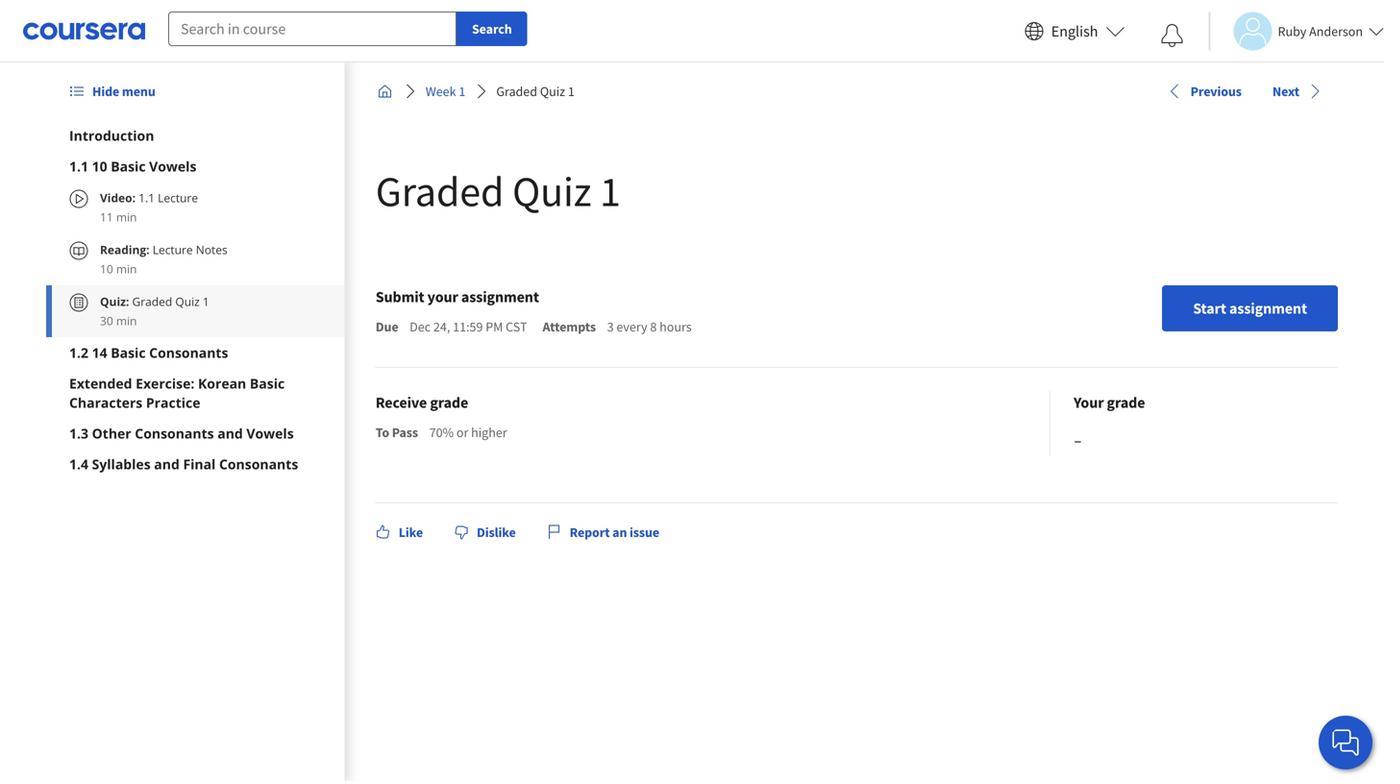 Task type: describe. For each thing, give the bounding box(es) containing it.
lecture inside video: 1.1 lecture 11 min
[[158, 190, 198, 206]]

next
[[1273, 82, 1300, 100]]

introduction
[[69, 126, 154, 145]]

an
[[613, 524, 627, 541]]

0 horizontal spatial assignment
[[461, 287, 539, 307]]

search
[[472, 20, 512, 37]]

ruby anderson button
[[1209, 12, 1385, 50]]

vowels inside dropdown button
[[247, 425, 294, 443]]

practice
[[146, 394, 200, 412]]

70% or higher
[[429, 424, 507, 441]]

week 1 link
[[418, 74, 473, 109]]

0 horizontal spatial and
[[154, 455, 180, 474]]

1.3
[[69, 425, 88, 443]]

hide menu button
[[62, 74, 163, 109]]

dec 24, 11:59 pm cst
[[410, 318, 527, 336]]

start
[[1193, 299, 1227, 318]]

8
[[650, 318, 657, 336]]

1.2 14 basic consonants button
[[69, 343, 322, 362]]

extended
[[69, 375, 132, 393]]

basic inside "extended exercise: korean basic characters practice"
[[250, 375, 285, 393]]

to
[[376, 424, 389, 441]]

graded quiz 1 link
[[489, 74, 583, 109]]

10 inside the reading: lecture notes 10 min
[[100, 261, 113, 277]]

pm
[[486, 318, 503, 336]]

introduction button
[[69, 126, 322, 145]]

video:
[[100, 190, 136, 206]]

0 vertical spatial quiz
[[540, 83, 566, 100]]

1.2
[[69, 344, 88, 362]]

min for 10 min
[[116, 261, 137, 277]]

anderson
[[1310, 23, 1363, 40]]

dislike
[[477, 524, 516, 541]]

start assignment
[[1193, 299, 1308, 318]]

grade for your grade
[[1107, 393, 1146, 412]]

10 inside dropdown button
[[92, 157, 107, 175]]

-
[[1074, 423, 1082, 456]]

previous button
[[1160, 74, 1250, 108]]

submit
[[376, 287, 425, 307]]

video: 1.1 lecture 11 min
[[100, 190, 198, 225]]

consonants inside dropdown button
[[149, 344, 228, 362]]

other
[[92, 425, 131, 443]]

1 vertical spatial consonants
[[135, 425, 214, 443]]

quiz inside quiz: graded quiz 1 30 min
[[175, 294, 200, 310]]

home image
[[378, 84, 393, 99]]

quiz:
[[100, 294, 129, 310]]

due
[[376, 318, 399, 336]]

1.4
[[69, 455, 88, 474]]

english
[[1052, 22, 1099, 41]]

like button
[[368, 515, 431, 550]]

menu
[[122, 83, 155, 100]]

english button
[[1017, 0, 1133, 62]]

2 vertical spatial consonants
[[219, 455, 298, 474]]

receive
[[376, 393, 427, 412]]

3 every 8 hours
[[607, 318, 692, 336]]

dec
[[410, 318, 431, 336]]

24,
[[434, 318, 450, 336]]

1.4 syllables and final consonants
[[69, 455, 298, 474]]

your grade
[[1074, 393, 1146, 412]]

report an issue button
[[539, 515, 667, 550]]

notes
[[196, 242, 228, 258]]

characters
[[69, 394, 143, 412]]

start assignment button
[[1163, 286, 1338, 332]]

coursera image
[[23, 16, 145, 46]]

lecture inside the reading: lecture notes 10 min
[[153, 242, 193, 258]]

extended exercise: korean basic characters practice button
[[69, 374, 322, 412]]

previous
[[1191, 82, 1242, 100]]

1.1 10 basic vowels button
[[69, 157, 322, 176]]

1 inside graded quiz 1 link
[[568, 83, 575, 100]]

11:59
[[453, 318, 483, 336]]



Task type: vqa. For each thing, say whether or not it's contained in the screenshot.


Task type: locate. For each thing, give the bounding box(es) containing it.
your
[[1074, 393, 1104, 412]]

1.1 10 basic vowels
[[69, 157, 197, 175]]

1 vertical spatial 1.1
[[139, 190, 155, 206]]

3 min from the top
[[116, 313, 137, 329]]

assignment right start
[[1230, 299, 1308, 318]]

2 grade from the left
[[1107, 393, 1146, 412]]

0 vertical spatial lecture
[[158, 190, 198, 206]]

hide
[[92, 83, 119, 100]]

1 min from the top
[[116, 209, 137, 225]]

1
[[459, 83, 466, 100], [568, 83, 575, 100], [600, 164, 621, 218], [203, 294, 209, 310]]

min down reading:
[[116, 261, 137, 277]]

consonants up 'exercise:'
[[149, 344, 228, 362]]

11
[[100, 209, 113, 225]]

min right 30
[[116, 313, 137, 329]]

1 horizontal spatial 1.1
[[139, 190, 155, 206]]

1 vertical spatial lecture
[[153, 242, 193, 258]]

basic right korean
[[250, 375, 285, 393]]

min right 11
[[116, 209, 137, 225]]

graded inside quiz: graded quiz 1 30 min
[[132, 294, 172, 310]]

grade up 70%
[[430, 393, 468, 412]]

reading:
[[100, 242, 150, 258]]

next button
[[1265, 74, 1331, 108]]

receive grade
[[376, 393, 468, 412]]

1.1 inside video: 1.1 lecture 11 min
[[139, 190, 155, 206]]

syllables
[[92, 455, 151, 474]]

week 1
[[426, 83, 466, 100]]

0 vertical spatial consonants
[[149, 344, 228, 362]]

basic inside dropdown button
[[111, 344, 146, 362]]

2 vertical spatial min
[[116, 313, 137, 329]]

1.1
[[69, 157, 88, 175], [139, 190, 155, 206]]

0 vertical spatial basic
[[111, 157, 146, 175]]

1 vertical spatial and
[[154, 455, 180, 474]]

1 vertical spatial graded
[[376, 164, 504, 218]]

14
[[92, 344, 107, 362]]

2 vertical spatial quiz
[[175, 294, 200, 310]]

and left final
[[154, 455, 180, 474]]

1 horizontal spatial assignment
[[1230, 299, 1308, 318]]

dislike button
[[446, 515, 524, 550]]

report an issue
[[570, 524, 660, 541]]

Search in course text field
[[168, 12, 457, 46]]

30
[[100, 313, 113, 329]]

1.1 right video: at the top left
[[139, 190, 155, 206]]

every
[[617, 318, 648, 336]]

like
[[399, 524, 423, 541]]

report
[[570, 524, 610, 541]]

basic inside dropdown button
[[111, 157, 146, 175]]

basic right 14
[[111, 344, 146, 362]]

attempts
[[543, 318, 596, 336]]

3
[[607, 318, 614, 336]]

1.3 other consonants and vowels
[[69, 425, 294, 443]]

pass
[[392, 424, 418, 441]]

1.4 syllables and final consonants button
[[69, 455, 322, 474]]

1 grade from the left
[[430, 393, 468, 412]]

exercise:
[[136, 375, 195, 393]]

1 vertical spatial quiz
[[513, 164, 592, 218]]

consonants
[[149, 344, 228, 362], [135, 425, 214, 443], [219, 455, 298, 474]]

0 vertical spatial graded quiz 1
[[496, 83, 575, 100]]

min inside quiz: graded quiz 1 30 min
[[116, 313, 137, 329]]

1 vertical spatial graded quiz 1
[[376, 164, 621, 218]]

show notifications image
[[1161, 24, 1184, 47]]

to pass
[[376, 424, 418, 441]]

cst
[[506, 318, 527, 336]]

assignment
[[461, 287, 539, 307], [1230, 299, 1308, 318]]

0 vertical spatial 1.1
[[69, 157, 88, 175]]

ruby
[[1278, 23, 1307, 40]]

quiz: graded quiz 1 30 min
[[100, 294, 209, 329]]

1.3 other consonants and vowels button
[[69, 424, 322, 443]]

reading: lecture notes 10 min
[[100, 242, 228, 277]]

lecture left 'notes'
[[153, 242, 193, 258]]

graded
[[496, 83, 538, 100], [376, 164, 504, 218], [132, 294, 172, 310]]

vowels inside dropdown button
[[149, 157, 197, 175]]

1 vertical spatial vowels
[[247, 425, 294, 443]]

1 inside quiz: graded quiz 1 30 min
[[203, 294, 209, 310]]

assignment up pm
[[461, 287, 539, 307]]

0 vertical spatial min
[[116, 209, 137, 225]]

or
[[457, 424, 469, 441]]

0 horizontal spatial vowels
[[149, 157, 197, 175]]

consonants down practice
[[135, 425, 214, 443]]

1 horizontal spatial grade
[[1107, 393, 1146, 412]]

0 vertical spatial and
[[218, 425, 243, 443]]

ruby anderson
[[1278, 23, 1363, 40]]

2 vertical spatial basic
[[250, 375, 285, 393]]

final
[[183, 455, 216, 474]]

issue
[[630, 524, 660, 541]]

basic for vowels
[[111, 157, 146, 175]]

vowels
[[149, 157, 197, 175], [247, 425, 294, 443]]

0 horizontal spatial 1.1
[[69, 157, 88, 175]]

2 vertical spatial graded
[[132, 294, 172, 310]]

vowels up 1.4 syllables and final consonants dropdown button
[[247, 425, 294, 443]]

extended exercise: korean basic characters practice
[[69, 375, 285, 412]]

min
[[116, 209, 137, 225], [116, 261, 137, 277], [116, 313, 137, 329]]

1 vertical spatial 10
[[100, 261, 113, 277]]

0 vertical spatial vowels
[[149, 157, 197, 175]]

0 vertical spatial graded
[[496, 83, 538, 100]]

chat with us image
[[1331, 728, 1362, 759]]

and
[[218, 425, 243, 443], [154, 455, 180, 474]]

1 horizontal spatial vowels
[[247, 425, 294, 443]]

0 vertical spatial 10
[[92, 157, 107, 175]]

your
[[428, 287, 458, 307]]

1 inside week 1 link
[[459, 83, 466, 100]]

2 min from the top
[[116, 261, 137, 277]]

min for 11 min
[[116, 209, 137, 225]]

10 down introduction
[[92, 157, 107, 175]]

korean
[[198, 375, 246, 393]]

grade for receive grade
[[430, 393, 468, 412]]

basic
[[111, 157, 146, 175], [111, 344, 146, 362], [250, 375, 285, 393]]

lecture down the 1.1 10 basic vowels dropdown button
[[158, 190, 198, 206]]

vowels down introduction dropdown button
[[149, 157, 197, 175]]

lecture
[[158, 190, 198, 206], [153, 242, 193, 258]]

assignment inside button
[[1230, 299, 1308, 318]]

grade right your
[[1107, 393, 1146, 412]]

basic up video: at the top left
[[111, 157, 146, 175]]

1.2 14 basic consonants
[[69, 344, 228, 362]]

1.1 inside dropdown button
[[69, 157, 88, 175]]

1 vertical spatial basic
[[111, 344, 146, 362]]

quiz
[[540, 83, 566, 100], [513, 164, 592, 218], [175, 294, 200, 310]]

min inside video: 1.1 lecture 11 min
[[116, 209, 137, 225]]

min inside the reading: lecture notes 10 min
[[116, 261, 137, 277]]

basic for consonants
[[111, 344, 146, 362]]

higher
[[471, 424, 507, 441]]

submit your assignment
[[376, 287, 539, 307]]

hide menu
[[92, 83, 155, 100]]

week
[[426, 83, 456, 100]]

hours
[[660, 318, 692, 336]]

1 vertical spatial min
[[116, 261, 137, 277]]

and up 1.4 syllables and final consonants dropdown button
[[218, 425, 243, 443]]

0 horizontal spatial grade
[[430, 393, 468, 412]]

1.1 down introduction
[[69, 157, 88, 175]]

70%
[[429, 424, 454, 441]]

10
[[92, 157, 107, 175], [100, 261, 113, 277]]

grade
[[430, 393, 468, 412], [1107, 393, 1146, 412]]

consonants right final
[[219, 455, 298, 474]]

10 down reading:
[[100, 261, 113, 277]]

search button
[[457, 12, 528, 46]]

1 horizontal spatial and
[[218, 425, 243, 443]]



